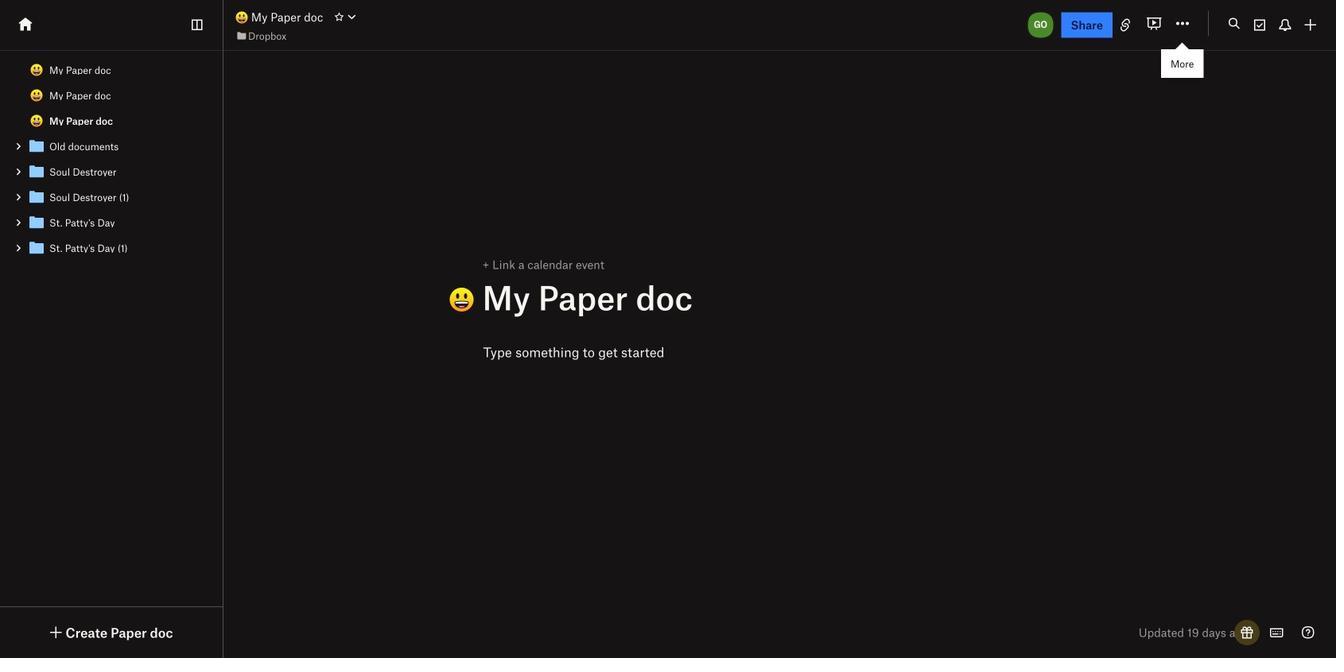 Task type: describe. For each thing, give the bounding box(es) containing it.
1 horizontal spatial grinning face with big eyes image
[[236, 11, 248, 24]]

expand folder image for first template content image from the bottom of the / contents 'list'
[[13, 192, 24, 203]]

0 horizontal spatial grinning face with big eyes image
[[30, 115, 43, 127]]

template content image for 2nd expand folder icon from the bottom of the / contents 'list'
[[27, 162, 46, 181]]

2 template content image from the top
[[27, 188, 46, 207]]

/ contents list
[[0, 57, 223, 261]]

template content image for 1st expand folder image from the bottom of the / contents 'list'
[[27, 239, 46, 258]]

1 expand folder image from the top
[[13, 217, 24, 228]]

2 grinning face with big eyes image from the top
[[30, 89, 43, 102]]



Task type: locate. For each thing, give the bounding box(es) containing it.
2 template content image from the top
[[27, 213, 46, 232]]

0 vertical spatial template content image
[[27, 162, 46, 181]]

1 grinning face with big eyes image from the top
[[30, 64, 43, 76]]

2 expand folder image from the top
[[13, 166, 24, 177]]

template content image
[[27, 137, 46, 156], [27, 188, 46, 207]]

0 vertical spatial grinning face with big eyes image
[[30, 64, 43, 76]]

0 vertical spatial grinning face with big eyes image
[[236, 11, 248, 24]]

1 template content image from the top
[[27, 137, 46, 156]]

1 vertical spatial template content image
[[27, 213, 46, 232]]

0 vertical spatial expand folder image
[[13, 217, 24, 228]]

expand folder image for second template content image from the bottom of the / contents 'list'
[[13, 141, 24, 152]]

2 vertical spatial expand folder image
[[13, 192, 24, 203]]

expand folder image
[[13, 141, 24, 152], [13, 166, 24, 177], [13, 192, 24, 203]]

1 expand folder image from the top
[[13, 141, 24, 152]]

expand folder image
[[13, 217, 24, 228], [13, 243, 24, 254]]

0 vertical spatial template content image
[[27, 137, 46, 156]]

template content image for second expand folder image from the bottom
[[27, 213, 46, 232]]

1 vertical spatial expand folder image
[[13, 166, 24, 177]]

0 vertical spatial expand folder image
[[13, 141, 24, 152]]

1 vertical spatial grinning face with big eyes image
[[30, 89, 43, 102]]

1 template content image from the top
[[27, 162, 46, 181]]

grinning face with big eyes image
[[30, 64, 43, 76], [30, 89, 43, 102]]

grinning face with big eyes image
[[236, 11, 248, 24], [30, 115, 43, 127]]

2 vertical spatial template content image
[[27, 239, 46, 258]]

3 template content image from the top
[[27, 239, 46, 258]]

1 vertical spatial template content image
[[27, 188, 46, 207]]

heading
[[449, 277, 1076, 317]]

1 vertical spatial grinning face with big eyes image
[[30, 115, 43, 127]]

1 vertical spatial expand folder image
[[13, 243, 24, 254]]

2 expand folder image from the top
[[13, 243, 24, 254]]

3 expand folder image from the top
[[13, 192, 24, 203]]

template content image
[[27, 162, 46, 181], [27, 213, 46, 232], [27, 239, 46, 258]]



Task type: vqa. For each thing, say whether or not it's contained in the screenshot.
2nd template content icon from the bottom
yes



